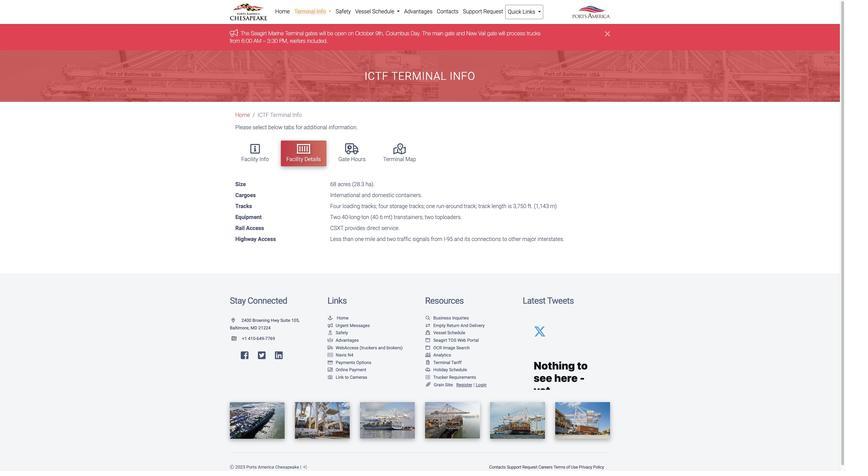 Task type: vqa. For each thing, say whether or not it's contained in the screenshot.
the top with
no



Task type: locate. For each thing, give the bounding box(es) containing it.
process
[[507, 30, 526, 36]]

domestic
[[372, 192, 395, 199]]

rail
[[236, 225, 245, 232]]

2 browser image from the top
[[426, 346, 431, 350]]

schedule up seagirt tos web portal
[[448, 330, 466, 335]]

browser image up analytics icon
[[426, 346, 431, 350]]

containers.
[[396, 192, 423, 199]]

links right quick
[[523, 9, 536, 15]]

1 vertical spatial two
[[387, 236, 396, 243]]

csxt
[[331, 225, 344, 232]]

1 vertical spatial |
[[300, 465, 302, 470]]

major
[[523, 236, 537, 243]]

trucker requirements link
[[426, 375, 477, 380]]

1 vertical spatial request
[[523, 465, 538, 470]]

1 horizontal spatial ictf
[[365, 70, 389, 83]]

0 vertical spatial home
[[275, 8, 290, 15]]

2 the from the left
[[423, 30, 431, 36]]

home link up marine
[[273, 5, 292, 19]]

trucker
[[434, 375, 448, 380]]

terminal info
[[295, 8, 328, 15]]

0 vertical spatial seagirt
[[251, 30, 267, 36]]

webaccess (truckers and brokers) link
[[328, 345, 403, 350]]

gate right vail
[[488, 30, 498, 36]]

to left other
[[503, 236, 508, 243]]

schedule
[[373, 8, 395, 15], [448, 330, 466, 335], [449, 367, 467, 372]]

hand receiving image
[[328, 338, 333, 343]]

1 vertical spatial contacts link
[[489, 461, 507, 471]]

browser image
[[426, 338, 431, 343], [426, 346, 431, 350]]

advantages up day.
[[405, 8, 433, 15]]

truck container image
[[328, 346, 333, 350]]

browser image inside the ocr image search link
[[426, 346, 431, 350]]

analytics image
[[426, 353, 431, 358]]

1 vertical spatial vessel schedule link
[[426, 330, 466, 335]]

0 horizontal spatial to
[[345, 375, 349, 380]]

0 horizontal spatial contacts
[[437, 8, 459, 15]]

home link up please at left
[[236, 112, 250, 118]]

| left login
[[474, 382, 475, 388]]

seagirt
[[251, 30, 267, 36], [434, 338, 448, 343]]

0 horizontal spatial advantages
[[336, 338, 359, 343]]

1 horizontal spatial from
[[431, 236, 443, 243]]

advantages link up webaccess
[[328, 338, 359, 343]]

facility for facility info
[[242, 156, 258, 162]]

safety link for terminal info link
[[334, 5, 353, 19]]

1 facility from the left
[[242, 156, 258, 162]]

1 horizontal spatial vessel schedule link
[[426, 330, 466, 335]]

2 vertical spatial home
[[337, 315, 349, 321]]

vessel schedule link up 9th, on the left top of page
[[353, 5, 402, 19]]

gate right main
[[445, 30, 455, 36]]

0 vertical spatial |
[[474, 382, 475, 388]]

0 horizontal spatial vessel schedule
[[356, 8, 396, 15]]

1 horizontal spatial tracks;
[[409, 203, 425, 210]]

0 vertical spatial contacts
[[437, 8, 459, 15]]

requirements
[[449, 375, 477, 380]]

0 vertical spatial advantages
[[405, 8, 433, 15]]

safety
[[336, 8, 351, 15], [336, 330, 348, 335]]

0 horizontal spatial home link
[[236, 112, 250, 118]]

1 gate from the left
[[445, 30, 455, 36]]

acres
[[338, 181, 351, 188]]

home link up urgent
[[328, 315, 349, 321]]

1 horizontal spatial home
[[275, 8, 290, 15]]

columbus
[[386, 30, 410, 36]]

0 horizontal spatial facility
[[242, 156, 258, 162]]

2 facility from the left
[[287, 156, 303, 162]]

four loading tracks; four storage tracks; one run-around track; track length is 3,750 ft. (1,143 m)
[[331, 203, 557, 210]]

anchor image
[[328, 316, 333, 321]]

home up please at left
[[236, 112, 250, 118]]

holiday schedule
[[434, 367, 467, 372]]

tracks;
[[362, 203, 378, 210], [409, 203, 425, 210]]

1 browser image from the top
[[426, 338, 431, 343]]

vessel schedule up seagirt tos web portal link
[[434, 330, 466, 335]]

its
[[465, 236, 471, 243]]

day.
[[411, 30, 421, 36]]

suite
[[281, 318, 291, 323]]

0 vertical spatial links
[[523, 9, 536, 15]]

two down service.
[[387, 236, 396, 243]]

file invoice image
[[426, 361, 431, 365]]

vessel schedule link down empty
[[426, 330, 466, 335]]

links inside 'link'
[[523, 9, 536, 15]]

included.
[[307, 38, 328, 44]]

safety link up open
[[334, 5, 353, 19]]

0 vertical spatial vessel schedule link
[[353, 5, 402, 19]]

open
[[335, 30, 347, 36]]

0 vertical spatial schedule
[[373, 8, 395, 15]]

bells image
[[426, 368, 431, 372]]

register link
[[455, 382, 473, 387]]

mt)
[[384, 214, 393, 221]]

2 tracks; from the left
[[409, 203, 425, 210]]

ocr image search
[[434, 345, 470, 350]]

3,750
[[514, 203, 527, 210]]

bullhorn image
[[230, 29, 241, 37]]

0 vertical spatial request
[[484, 8, 504, 15]]

schedule up 9th, on the left top of page
[[373, 8, 395, 15]]

1 vertical spatial home link
[[236, 112, 250, 118]]

649-
[[257, 336, 265, 341]]

access up highway access
[[246, 225, 264, 232]]

0 horizontal spatial support
[[463, 8, 483, 15]]

seagirt up am
[[251, 30, 267, 36]]

ship image
[[426, 331, 431, 335]]

2400
[[242, 318, 252, 323]]

tracks; up ton
[[362, 203, 378, 210]]

1 vertical spatial schedule
[[448, 330, 466, 335]]

the up 6:00
[[241, 30, 250, 36]]

the seagirt marine terminal gates will be open on october 9th, columbus day. the main gate and new vail gate will process trucks from 6:00 am – 3:30 pm, reefers included. alert
[[0, 24, 841, 50]]

0 horizontal spatial gate
[[445, 30, 455, 36]]

ocr
[[434, 345, 442, 350]]

0 horizontal spatial advantages link
[[328, 338, 359, 343]]

ictf
[[365, 70, 389, 83], [258, 112, 269, 118]]

home link for terminal info link
[[273, 5, 292, 19]]

browser image down 'ship' image
[[426, 338, 431, 343]]

trucker requirements
[[434, 375, 477, 380]]

the right day.
[[423, 30, 431, 36]]

contacts link
[[435, 5, 461, 19], [489, 461, 507, 471]]

1 horizontal spatial will
[[499, 30, 506, 36]]

from left 'i-'
[[431, 236, 443, 243]]

ft.
[[528, 203, 533, 210]]

9th,
[[376, 30, 385, 36]]

seagirt tos web portal
[[434, 338, 479, 343]]

0 vertical spatial safety
[[336, 8, 351, 15]]

1 vertical spatial browser image
[[426, 346, 431, 350]]

new
[[467, 30, 477, 36]]

safety link for urgent messages link
[[328, 330, 348, 335]]

links up anchor image
[[328, 296, 347, 306]]

request left quick
[[484, 8, 504, 15]]

advantages up webaccess
[[336, 338, 359, 343]]

|
[[474, 382, 475, 388], [300, 465, 302, 470]]

1 vertical spatial contacts
[[490, 465, 506, 470]]

from down bullhorn icon
[[230, 38, 240, 44]]

0 horizontal spatial from
[[230, 38, 240, 44]]

less
[[331, 236, 342, 243]]

will left process
[[499, 30, 506, 36]]

1 horizontal spatial to
[[503, 236, 508, 243]]

safety down urgent
[[336, 330, 348, 335]]

2 horizontal spatial home
[[337, 315, 349, 321]]

user hard hat image
[[328, 331, 333, 335]]

1 vertical spatial safety
[[336, 330, 348, 335]]

0 vertical spatial from
[[230, 38, 240, 44]]

is
[[508, 203, 512, 210]]

0 vertical spatial one
[[427, 203, 435, 210]]

latest tweets
[[523, 296, 574, 306]]

highway
[[236, 236, 257, 243]]

0 vertical spatial access
[[246, 225, 264, 232]]

vessel schedule
[[356, 8, 396, 15], [434, 330, 466, 335]]

payments options
[[336, 360, 372, 365]]

contacts for contacts support request careers terms of use privacy policy
[[490, 465, 506, 470]]

list alt image
[[426, 375, 431, 380]]

select
[[253, 124, 267, 131]]

two down four loading tracks; four storage tracks; one run-around track; track length is 3,750 ft. (1,143 m)
[[425, 214, 434, 221]]

terminal tariff link
[[426, 360, 462, 365]]

tracks; down containers.
[[409, 203, 425, 210]]

support up new
[[463, 8, 483, 15]]

from
[[230, 38, 240, 44], [431, 236, 443, 243]]

1 horizontal spatial facility
[[287, 156, 303, 162]]

2023
[[236, 465, 245, 470]]

1 vertical spatial home
[[236, 112, 250, 118]]

resources
[[426, 296, 464, 306]]

1 horizontal spatial support request link
[[507, 461, 538, 471]]

0 horizontal spatial one
[[355, 236, 364, 243]]

0 horizontal spatial support request link
[[461, 5, 506, 19]]

connections
[[472, 236, 502, 243]]

2023 ports america chesapeake |
[[234, 465, 303, 470]]

less than one mile and two traffic signals from i-95 and its connections to other major interstates.
[[331, 236, 565, 243]]

0 vertical spatial vessel
[[356, 8, 371, 15]]

and right mile
[[377, 236, 386, 243]]

1 horizontal spatial home link
[[273, 5, 292, 19]]

0 vertical spatial browser image
[[426, 338, 431, 343]]

hwy
[[271, 318, 280, 323]]

and left the brokers)
[[379, 345, 386, 350]]

facility
[[242, 156, 258, 162], [287, 156, 303, 162]]

–
[[263, 38, 266, 44]]

advantages link up day.
[[402, 5, 435, 19]]

0 horizontal spatial two
[[387, 236, 396, 243]]

ictf terminal info
[[365, 70, 476, 83], [258, 112, 302, 118]]

md
[[251, 325, 258, 330]]

2 gate from the left
[[488, 30, 498, 36]]

1 vertical spatial advantages link
[[328, 338, 359, 343]]

0 horizontal spatial the
[[241, 30, 250, 36]]

please
[[236, 124, 252, 131]]

0 horizontal spatial request
[[484, 8, 504, 15]]

and left new
[[457, 30, 465, 36]]

access for rail access
[[246, 225, 264, 232]]

csxt provides direct service.
[[331, 225, 400, 232]]

map marker alt image
[[232, 319, 241, 323]]

schedule for holiday schedule link
[[449, 367, 467, 372]]

0 vertical spatial support
[[463, 8, 483, 15]]

ports
[[246, 465, 257, 470]]

loading
[[343, 203, 360, 210]]

1 vertical spatial access
[[258, 236, 276, 243]]

browser image for ocr
[[426, 346, 431, 350]]

0 horizontal spatial contacts link
[[435, 5, 461, 19]]

0 horizontal spatial |
[[300, 465, 302, 470]]

1 horizontal spatial gate
[[488, 30, 498, 36]]

run-
[[437, 203, 446, 210]]

1 vertical spatial seagirt
[[434, 338, 448, 343]]

browser image inside seagirt tos web portal link
[[426, 338, 431, 343]]

1 vertical spatial safety link
[[328, 330, 348, 335]]

tab list
[[233, 137, 611, 170]]

1 horizontal spatial vessel schedule
[[434, 330, 466, 335]]

rail access
[[236, 225, 264, 232]]

0 horizontal spatial ictf terminal info
[[258, 112, 302, 118]]

link to cameras
[[336, 375, 368, 380]]

1 horizontal spatial contacts
[[490, 465, 506, 470]]

1 vertical spatial support
[[507, 465, 522, 470]]

schedule inside vessel schedule link
[[373, 8, 395, 15]]

0 vertical spatial ictf
[[365, 70, 389, 83]]

1 tracks; from the left
[[362, 203, 378, 210]]

vessel schedule up 9th, on the left top of page
[[356, 8, 396, 15]]

tab list containing facility info
[[233, 137, 611, 170]]

0 horizontal spatial ictf
[[258, 112, 269, 118]]

410-
[[248, 336, 257, 341]]

0 vertical spatial vessel schedule
[[356, 8, 396, 15]]

ocr image search link
[[426, 345, 470, 350]]

quick
[[508, 9, 522, 15]]

of
[[567, 465, 570, 470]]

seagirt up ocr
[[434, 338, 448, 343]]

search image
[[426, 316, 431, 321]]

request left careers
[[523, 465, 538, 470]]

support request link up vail
[[461, 5, 506, 19]]

schedule down the tariff
[[449, 367, 467, 372]]

links
[[523, 9, 536, 15], [328, 296, 347, 306]]

1 the from the left
[[241, 30, 250, 36]]

0 vertical spatial support request link
[[461, 5, 506, 19]]

safety link down urgent
[[328, 330, 348, 335]]

one left mile
[[355, 236, 364, 243]]

delivery
[[470, 323, 485, 328]]

facility up "size"
[[242, 156, 258, 162]]

support left careers
[[507, 465, 522, 470]]

contacts for contacts
[[437, 8, 459, 15]]

toploaders.
[[436, 214, 462, 221]]

facility left "details"
[[287, 156, 303, 162]]

| left sign in "image"
[[300, 465, 302, 470]]

to right the link
[[345, 375, 349, 380]]

support request link left careers
[[507, 461, 538, 471]]

1 vertical spatial vessel
[[434, 330, 447, 335]]

safety up open
[[336, 8, 351, 15]]

for
[[296, 124, 303, 131]]

vessel up october
[[356, 8, 371, 15]]

hours
[[351, 156, 366, 162]]

0 vertical spatial home link
[[273, 5, 292, 19]]

business inquiries
[[434, 315, 469, 321]]

0 vertical spatial two
[[425, 214, 434, 221]]

2 vertical spatial home link
[[328, 315, 349, 321]]

0 horizontal spatial seagirt
[[251, 30, 267, 36]]

1 horizontal spatial the
[[423, 30, 431, 36]]

1 vertical spatial from
[[431, 236, 443, 243]]

home link
[[273, 5, 292, 19], [236, 112, 250, 118], [328, 315, 349, 321]]

0 vertical spatial advantages link
[[402, 5, 435, 19]]

home up marine
[[275, 8, 290, 15]]

one left run- at the right top of the page
[[427, 203, 435, 210]]

will left be
[[320, 30, 326, 36]]

vessel down empty
[[434, 330, 447, 335]]

other
[[509, 236, 521, 243]]

2400 broening hwy suite 105, baltimore, md 21224
[[230, 318, 300, 330]]

home up urgent
[[337, 315, 349, 321]]

access down rail access
[[258, 236, 276, 243]]

2 horizontal spatial home link
[[328, 315, 349, 321]]

1 safety from the top
[[336, 8, 351, 15]]

0 vertical spatial safety link
[[334, 5, 353, 19]]

use
[[571, 465, 578, 470]]

1 horizontal spatial two
[[425, 214, 434, 221]]

1 horizontal spatial request
[[523, 465, 538, 470]]

1 horizontal spatial links
[[523, 9, 536, 15]]



Task type: describe. For each thing, give the bounding box(es) containing it.
exchange image
[[426, 324, 431, 328]]

careers link
[[538, 461, 554, 471]]

terminal inside "the seagirt marine terminal gates will be open on october 9th, columbus day. the main gate and new vail gate will process trucks from 6:00 am – 3:30 pm, reefers included."
[[285, 30, 304, 36]]

urgent messages link
[[328, 323, 370, 328]]

login link
[[476, 382, 487, 387]]

home link for urgent messages link
[[328, 315, 349, 321]]

1 horizontal spatial vessel
[[434, 330, 447, 335]]

1 horizontal spatial support
[[507, 465, 522, 470]]

n4
[[348, 353, 354, 358]]

m)
[[551, 203, 557, 210]]

below
[[268, 124, 283, 131]]

credit card image
[[328, 361, 333, 365]]

1 horizontal spatial contacts link
[[489, 461, 507, 471]]

mile
[[365, 236, 376, 243]]

navis n4 link
[[328, 353, 354, 358]]

tweets
[[548, 296, 574, 306]]

terminal map
[[383, 156, 417, 162]]

1 vertical spatial links
[[328, 296, 347, 306]]

1 horizontal spatial ictf terminal info
[[365, 70, 476, 83]]

container storage image
[[328, 353, 333, 358]]

and down ha).
[[362, 192, 371, 199]]

1 horizontal spatial advantages link
[[402, 5, 435, 19]]

four
[[331, 203, 341, 210]]

quick links link
[[506, 5, 544, 19]]

1 vertical spatial advantages
[[336, 338, 359, 343]]

0 vertical spatial to
[[503, 236, 508, 243]]

gates
[[305, 30, 318, 36]]

facebook square image
[[241, 351, 249, 360]]

linkedin image
[[275, 351, 283, 360]]

home for home link for terminal info link
[[275, 8, 290, 15]]

latest
[[523, 296, 546, 306]]

traffic
[[398, 236, 412, 243]]

size
[[236, 181, 246, 188]]

chesapeake
[[275, 465, 299, 470]]

main
[[433, 30, 444, 36]]

close image
[[606, 30, 611, 38]]

urgent
[[336, 323, 349, 328]]

international
[[331, 192, 361, 199]]

ton
[[362, 214, 370, 221]]

95
[[447, 236, 453, 243]]

wheat image
[[426, 382, 432, 387]]

payments options link
[[328, 360, 372, 365]]

navis
[[336, 353, 347, 358]]

+1
[[242, 336, 247, 341]]

and inside "the seagirt marine terminal gates will be open on october 9th, columbus day. the main gate and new vail gate will process trucks from 6:00 am – 3:30 pm, reefers included."
[[457, 30, 465, 36]]

provides
[[345, 225, 366, 232]]

online
[[336, 367, 348, 372]]

1 vertical spatial support request link
[[507, 461, 538, 471]]

browser image for seagirt
[[426, 338, 431, 343]]

1 horizontal spatial seagirt
[[434, 338, 448, 343]]

1 will from the left
[[320, 30, 326, 36]]

payment
[[349, 367, 367, 372]]

1 horizontal spatial |
[[474, 382, 475, 388]]

link to cameras link
[[328, 375, 368, 380]]

cameras
[[350, 375, 368, 380]]

from inside "the seagirt marine terminal gates will be open on october 9th, columbus day. the main gate and new vail gate will process trucks from 6:00 am – 3:30 pm, reefers included."
[[230, 38, 240, 44]]

terminal info link
[[292, 5, 334, 19]]

home for home link to the middle
[[236, 112, 250, 118]]

empty
[[434, 323, 446, 328]]

and
[[461, 323, 469, 328]]

careers
[[539, 465, 553, 470]]

phone office image
[[232, 337, 242, 341]]

quick links
[[508, 9, 537, 15]]

and left its
[[455, 236, 464, 243]]

search
[[457, 345, 470, 350]]

login
[[476, 382, 487, 387]]

stay
[[230, 296, 246, 306]]

storage
[[390, 203, 408, 210]]

facility for facility details
[[287, 156, 303, 162]]

tabs
[[284, 124, 295, 131]]

marine
[[269, 30, 284, 36]]

(truckers
[[360, 345, 377, 350]]

1 vertical spatial to
[[345, 375, 349, 380]]

schedule for right vessel schedule link
[[448, 330, 466, 335]]

please select below tabs for additional information.
[[236, 124, 358, 131]]

around
[[446, 203, 463, 210]]

terminal tariff
[[434, 360, 462, 365]]

facility info
[[242, 156, 269, 162]]

2400 broening hwy suite 105, baltimore, md 21224 link
[[230, 318, 300, 330]]

1 vertical spatial ictf
[[258, 112, 269, 118]]

contacts support request careers terms of use privacy policy
[[490, 465, 605, 470]]

brokers)
[[387, 345, 403, 350]]

additional
[[304, 124, 328, 131]]

twitter square image
[[258, 351, 266, 360]]

site:
[[446, 382, 454, 387]]

reefers
[[290, 38, 306, 44]]

+1 410-649-7769 link
[[230, 336, 275, 341]]

credit card front image
[[328, 368, 333, 372]]

long-
[[350, 214, 362, 221]]

1 vertical spatial ictf terminal info
[[258, 112, 302, 118]]

21224
[[259, 325, 271, 330]]

1 vertical spatial vessel schedule
[[434, 330, 466, 335]]

ha).
[[366, 181, 375, 188]]

+1 410-649-7769
[[242, 336, 275, 341]]

0 horizontal spatial vessel schedule link
[[353, 5, 402, 19]]

copyright image
[[230, 465, 234, 470]]

grain site: register | login
[[434, 382, 487, 388]]

online payment
[[336, 367, 367, 372]]

68
[[331, 181, 337, 188]]

105,
[[292, 318, 300, 323]]

international and domestic containers.
[[331, 192, 423, 199]]

gate hours
[[339, 156, 366, 162]]

pm,
[[280, 38, 289, 44]]

than
[[343, 236, 354, 243]]

2 will from the left
[[499, 30, 506, 36]]

seagirt tos web portal link
[[426, 338, 479, 343]]

terms of use link
[[554, 461, 579, 471]]

1 horizontal spatial one
[[427, 203, 435, 210]]

sign in image
[[303, 465, 307, 470]]

40-
[[342, 214, 350, 221]]

broening
[[253, 318, 270, 323]]

access for highway access
[[258, 236, 276, 243]]

1 vertical spatial one
[[355, 236, 364, 243]]

terminal map link
[[378, 141, 422, 166]]

urgent messages
[[336, 323, 370, 328]]

return
[[447, 323, 460, 328]]

inquiries
[[453, 315, 469, 321]]

empty return and delivery
[[434, 323, 485, 328]]

web
[[458, 338, 467, 343]]

vessel schedule inside vessel schedule link
[[356, 8, 396, 15]]

seagirt inside "the seagirt marine terminal gates will be open on october 9th, columbus day. the main gate and new vail gate will process trucks from 6:00 am – 3:30 pm, reefers included."
[[251, 30, 267, 36]]

equipment
[[236, 214, 262, 221]]

facility details
[[287, 156, 321, 162]]

2 safety from the top
[[336, 330, 348, 335]]

the seagirt marine terminal gates will be open on october 9th, columbus day. the main gate and new vail gate will process trucks from 6:00 am – 3:30 pm, reefers included.
[[230, 30, 541, 44]]

baltimore,
[[230, 325, 250, 330]]

1 horizontal spatial advantages
[[405, 8, 433, 15]]

connected
[[248, 296, 287, 306]]

0 horizontal spatial vessel
[[356, 8, 371, 15]]

tos
[[449, 338, 457, 343]]

bullhorn image
[[328, 324, 333, 328]]

camera image
[[328, 375, 333, 380]]

interstates.
[[538, 236, 565, 243]]



